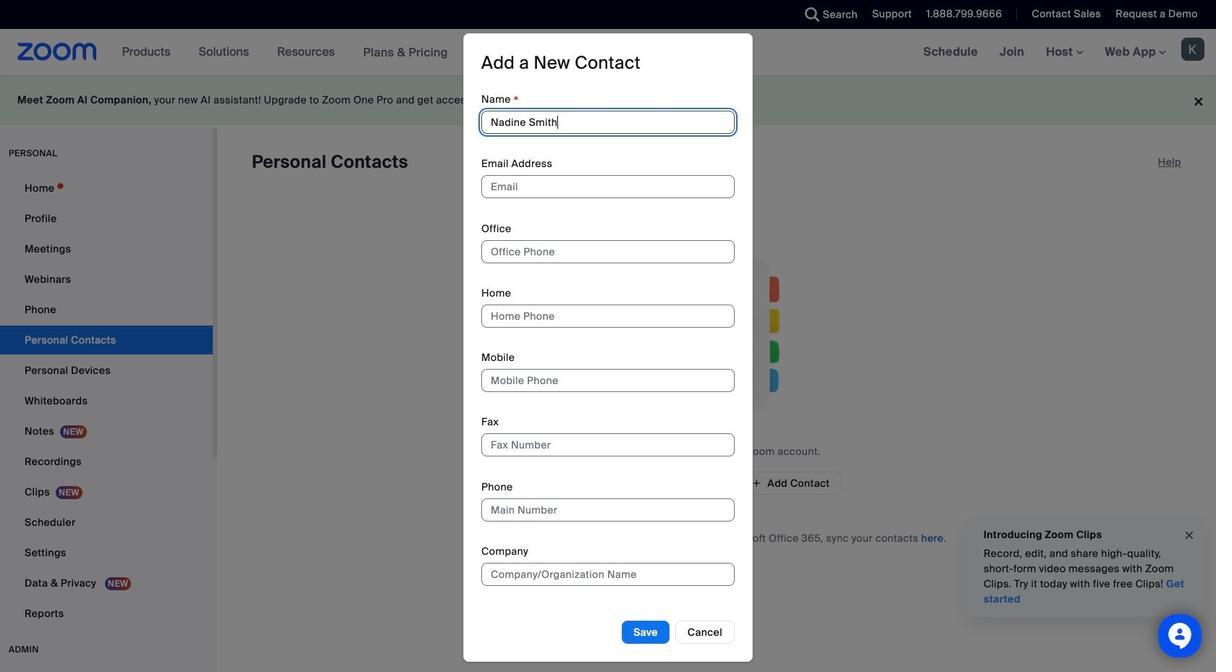 Task type: vqa. For each thing, say whether or not it's contained in the screenshot.
right icon on the bottom left of the page
no



Task type: locate. For each thing, give the bounding box(es) containing it.
product information navigation
[[111, 29, 459, 76]]

footer
[[0, 75, 1216, 125]]

meetings navigation
[[913, 29, 1216, 76]]

dialog
[[463, 34, 753, 662]]

close image
[[1184, 527, 1195, 544]]

banner
[[0, 29, 1216, 76]]

personal menu menu
[[0, 174, 213, 630]]

Fax Number text field
[[481, 434, 735, 457]]

zoom logo image
[[17, 43, 97, 61]]



Task type: describe. For each thing, give the bounding box(es) containing it.
add image
[[752, 477, 762, 490]]

Mobile Phone text field
[[481, 369, 735, 392]]

Main Number text field
[[481, 499, 735, 522]]

Home Phone text field
[[481, 305, 735, 328]]

Company/Organization Name text field
[[481, 563, 735, 586]]

Office Phone text field
[[481, 240, 735, 263]]

First and Last Name text field
[[481, 111, 735, 134]]

Email text field
[[481, 176, 735, 199]]



